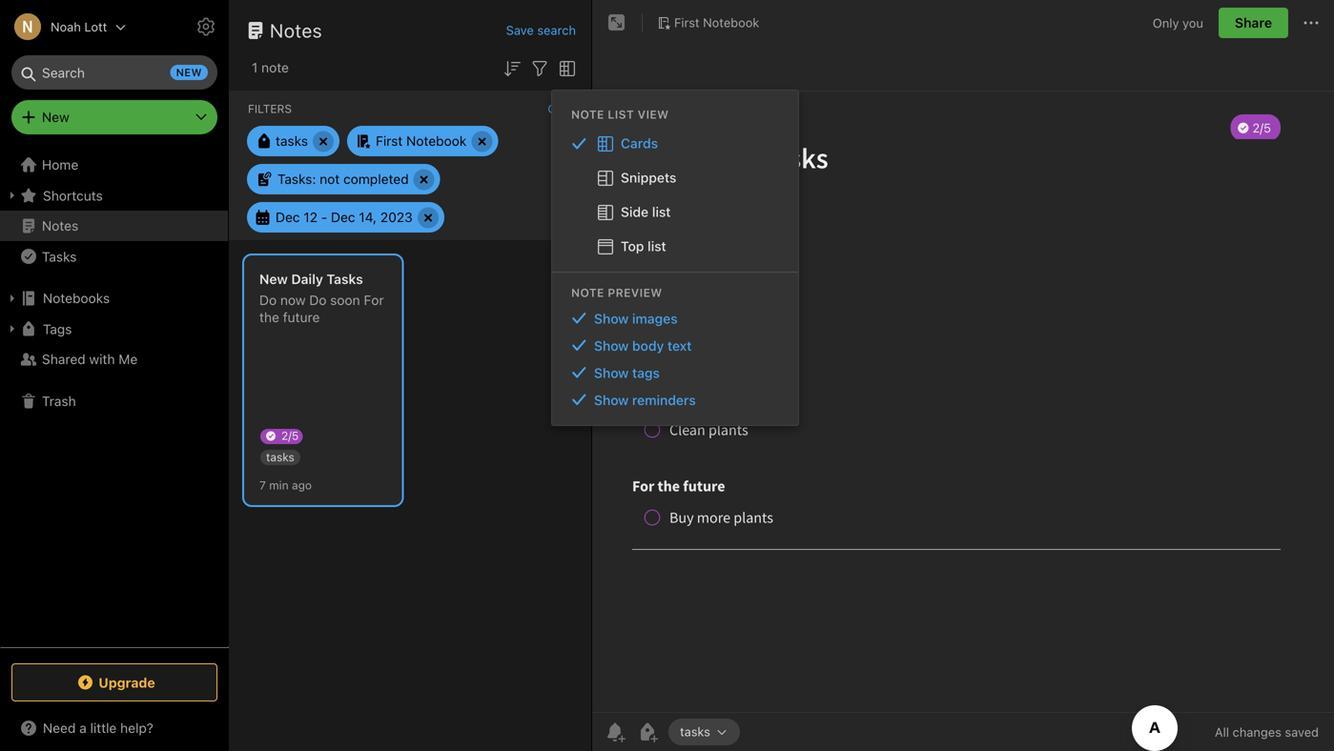 Task type: vqa. For each thing, say whether or not it's contained in the screenshot.
dialog
no



Task type: locate. For each thing, give the bounding box(es) containing it.
little
[[90, 721, 117, 737]]

tags button
[[0, 314, 228, 344]]

first notebook button up completed
[[347, 126, 498, 156]]

0 horizontal spatial tasks
[[42, 249, 77, 265]]

tasks up tasks: at the left top of the page
[[276, 133, 308, 149]]

Add filters field
[[529, 55, 552, 80]]

side
[[621, 204, 649, 220]]

0 horizontal spatial first notebook
[[376, 133, 467, 149]]

Account field
[[0, 8, 126, 46]]

1 show from the top
[[594, 311, 629, 327]]

add filters image
[[529, 57, 552, 80]]

notebook inside note window element
[[703, 15, 760, 30]]

top list
[[621, 239, 667, 254]]

dec 12 - dec 14, 2023 button
[[247, 202, 444, 233]]

list for side list
[[652, 204, 671, 220]]

list
[[652, 204, 671, 220], [648, 239, 667, 254]]

list right the top
[[648, 239, 667, 254]]

0 horizontal spatial notes
[[42, 218, 78, 234]]

12
[[304, 209, 318, 225]]

0 horizontal spatial first
[[376, 133, 403, 149]]

1 horizontal spatial tasks
[[327, 271, 363, 287]]

do up the
[[260, 292, 277, 308]]

1 dropdown list menu from the top
[[553, 127, 799, 264]]

2 show from the top
[[594, 338, 629, 354]]

all changes saved
[[1216, 726, 1320, 740]]

do
[[260, 292, 277, 308], [309, 292, 327, 308]]

tasks
[[276, 133, 308, 149], [266, 451, 295, 464], [680, 725, 711, 740]]

1 horizontal spatial tasks button
[[669, 720, 740, 746]]

notebook
[[703, 15, 760, 30], [407, 133, 467, 149]]

show body text
[[594, 338, 692, 354]]

0 vertical spatial first notebook button
[[651, 10, 767, 36]]

new inside popup button
[[42, 109, 69, 125]]

4 show from the top
[[594, 392, 629, 408]]

tasks: not completed button
[[247, 164, 441, 195]]

0 vertical spatial notebook
[[703, 15, 760, 30]]

body
[[633, 338, 664, 354]]

first inside note window element
[[675, 15, 700, 30]]

dec right -
[[331, 209, 356, 225]]

do down "daily"
[[309, 292, 327, 308]]

tasks button
[[247, 126, 340, 156], [669, 720, 740, 746]]

me
[[119, 352, 138, 367]]

notes up note
[[270, 19, 323, 42]]

show up the show tags
[[594, 338, 629, 354]]

expand note image
[[606, 11, 629, 34]]

2 do from the left
[[309, 292, 327, 308]]

Sort options field
[[501, 55, 524, 80]]

2 note from the top
[[572, 286, 605, 299]]

new inside new daily tasks do now do soon for the future
[[260, 271, 288, 287]]

a
[[79, 721, 87, 737]]

saved
[[1286, 726, 1320, 740]]

cards
[[621, 136, 659, 151]]

WHAT'S NEW field
[[0, 714, 229, 744]]

dec left 12
[[276, 209, 300, 225]]

1 horizontal spatial first notebook button
[[651, 10, 767, 36]]

first up completed
[[376, 133, 403, 149]]

1 vertical spatial dropdown list menu
[[553, 305, 799, 414]]

0 vertical spatial tasks
[[42, 249, 77, 265]]

0 vertical spatial first notebook
[[675, 15, 760, 30]]

tasks up soon
[[327, 271, 363, 287]]

tasks
[[42, 249, 77, 265], [327, 271, 363, 287]]

1 note from the top
[[572, 108, 605, 121]]

1 vertical spatial new
[[260, 271, 288, 287]]

expand notebooks image
[[5, 291, 20, 306]]

View options field
[[552, 55, 579, 80]]

list inside side list link
[[652, 204, 671, 220]]

tasks up notebooks
[[42, 249, 77, 265]]

note left list
[[572, 108, 605, 121]]

new button
[[11, 100, 218, 135]]

dropdown list menu
[[553, 127, 799, 264], [553, 305, 799, 414]]

first notebook button right expand note icon
[[651, 10, 767, 36]]

1 horizontal spatial notes
[[270, 19, 323, 42]]

tasks inside button
[[42, 249, 77, 265]]

0 horizontal spatial dec
[[276, 209, 300, 225]]

dec
[[276, 209, 300, 225], [331, 209, 356, 225]]

1 vertical spatial list
[[648, 239, 667, 254]]

2/5
[[282, 429, 299, 443]]

1 dec from the left
[[276, 209, 300, 225]]

show down note preview
[[594, 311, 629, 327]]

3 show from the top
[[594, 365, 629, 381]]

only you
[[1154, 16, 1204, 30]]

notes
[[270, 19, 323, 42], [42, 218, 78, 234]]

the
[[260, 310, 279, 325]]

note left preview
[[572, 286, 605, 299]]

tree
[[0, 150, 229, 647]]

show body text link
[[553, 332, 799, 360]]

list right side
[[652, 204, 671, 220]]

new up home
[[42, 109, 69, 125]]

new
[[42, 109, 69, 125], [260, 271, 288, 287]]

1 horizontal spatial first notebook
[[675, 15, 760, 30]]

search
[[538, 23, 576, 37]]

1 horizontal spatial first
[[675, 15, 700, 30]]

show left tags
[[594, 365, 629, 381]]

0 horizontal spatial notebook
[[407, 133, 467, 149]]

0 horizontal spatial new
[[42, 109, 69, 125]]

14,
[[359, 209, 377, 225]]

tasks right "add tag" image
[[680, 725, 711, 740]]

reminders
[[633, 392, 696, 408]]

ago
[[292, 479, 312, 492]]

list for top list
[[648, 239, 667, 254]]

tasks button up tasks: at the left top of the page
[[247, 126, 340, 156]]

0 vertical spatial dropdown list menu
[[553, 127, 799, 264]]

1 horizontal spatial notebook
[[703, 15, 760, 30]]

new search field
[[25, 55, 208, 90]]

tasks inside note window element
[[680, 725, 711, 740]]

1 vertical spatial first
[[376, 133, 403, 149]]

cards link
[[553, 127, 799, 161]]

1 vertical spatial first notebook button
[[347, 126, 498, 156]]

tasks button right "add tag" image
[[669, 720, 740, 746]]

0 vertical spatial tasks
[[276, 133, 308, 149]]

0 horizontal spatial do
[[260, 292, 277, 308]]

1 vertical spatial tasks button
[[669, 720, 740, 746]]

shared with me
[[42, 352, 138, 367]]

1 vertical spatial notes
[[42, 218, 78, 234]]

daily
[[291, 271, 323, 287]]

share button
[[1219, 8, 1289, 38]]

soon
[[330, 292, 360, 308]]

1 vertical spatial tasks
[[327, 271, 363, 287]]

0 vertical spatial list
[[652, 204, 671, 220]]

7
[[260, 479, 266, 492]]

list inside top list link
[[648, 239, 667, 254]]

1 horizontal spatial do
[[309, 292, 327, 308]]

0 vertical spatial note
[[572, 108, 605, 121]]

0 vertical spatial tasks button
[[247, 126, 340, 156]]

show reminders
[[594, 392, 696, 408]]

tasks: not completed
[[278, 171, 409, 187]]

0 horizontal spatial first notebook button
[[347, 126, 498, 156]]

notes down shortcuts
[[42, 218, 78, 234]]

note for note preview
[[572, 286, 605, 299]]

1 do from the left
[[260, 292, 277, 308]]

list
[[608, 108, 635, 121]]

2 vertical spatial tasks
[[680, 725, 711, 740]]

settings image
[[195, 15, 218, 38]]

notebooks link
[[0, 283, 228, 314]]

show for show body text
[[594, 338, 629, 354]]

first right expand note icon
[[675, 15, 700, 30]]

expand tags image
[[5, 322, 20, 337]]

tags
[[633, 365, 660, 381]]

completed
[[344, 171, 409, 187]]

show down the show tags
[[594, 392, 629, 408]]

0 vertical spatial first
[[675, 15, 700, 30]]

tasks button
[[0, 241, 228, 272]]

new up now
[[260, 271, 288, 287]]

show for show images
[[594, 311, 629, 327]]

tasks down 2/5
[[266, 451, 295, 464]]

1
[[252, 60, 258, 75]]

0 vertical spatial new
[[42, 109, 69, 125]]

1 horizontal spatial dec
[[331, 209, 356, 225]]

0 vertical spatial notes
[[270, 19, 323, 42]]

with
[[89, 352, 115, 367]]

save search
[[506, 23, 576, 37]]

only
[[1154, 16, 1180, 30]]

1 vertical spatial note
[[572, 286, 605, 299]]

2 dropdown list menu from the top
[[553, 305, 799, 414]]

1 horizontal spatial new
[[260, 271, 288, 287]]

show for show reminders
[[594, 392, 629, 408]]

dec 12 - dec 14, 2023
[[276, 209, 413, 225]]

first
[[675, 15, 700, 30], [376, 133, 403, 149]]

first notebook button
[[651, 10, 767, 36], [347, 126, 498, 156]]



Task type: describe. For each thing, give the bounding box(es) containing it.
2023
[[381, 209, 413, 225]]

dropdown list menu containing show images
[[553, 305, 799, 414]]

shared with me link
[[0, 344, 228, 375]]

noah
[[51, 20, 81, 34]]

for
[[364, 292, 384, 308]]

show reminders link
[[553, 387, 799, 414]]

1 note
[[252, 60, 289, 75]]

1 vertical spatial first notebook
[[376, 133, 467, 149]]

side list link
[[553, 195, 799, 230]]

filters
[[248, 102, 292, 115]]

future
[[283, 310, 320, 325]]

1 vertical spatial notebook
[[407, 133, 467, 149]]

you
[[1183, 16, 1204, 30]]

note list view
[[572, 108, 669, 121]]

0 horizontal spatial tasks button
[[247, 126, 340, 156]]

tasks:
[[278, 171, 316, 187]]

show for show tags
[[594, 365, 629, 381]]

view
[[638, 108, 669, 121]]

new for new
[[42, 109, 69, 125]]

note preview
[[572, 286, 663, 299]]

changes
[[1233, 726, 1282, 740]]

2 dec from the left
[[331, 209, 356, 225]]

upgrade button
[[11, 664, 218, 702]]

lott
[[84, 20, 107, 34]]

images
[[633, 311, 678, 327]]

More actions field
[[1301, 8, 1324, 38]]

clear
[[548, 102, 576, 115]]

show tags link
[[553, 360, 799, 387]]

tasks inside new daily tasks do now do soon for the future
[[327, 271, 363, 287]]

all
[[1216, 726, 1230, 740]]

side list
[[621, 204, 671, 220]]

snippets
[[621, 170, 677, 186]]

min
[[269, 479, 289, 492]]

home
[[42, 157, 78, 173]]

upgrade
[[99, 675, 155, 691]]

top list link
[[553, 230, 799, 264]]

first notebook button inside note window element
[[651, 10, 767, 36]]

dropdown list menu containing cards
[[553, 127, 799, 264]]

first notebook inside note window element
[[675, 15, 760, 30]]

Search text field
[[25, 55, 204, 90]]

clear button
[[548, 102, 576, 115]]

show images link
[[553, 305, 799, 332]]

Note Editor text field
[[593, 92, 1335, 713]]

note for note list view
[[572, 108, 605, 121]]

note window element
[[593, 0, 1335, 752]]

tree containing home
[[0, 150, 229, 647]]

click to collapse image
[[222, 717, 236, 740]]

notes link
[[0, 211, 228, 241]]

shortcuts button
[[0, 180, 228, 211]]

save
[[506, 23, 534, 37]]

preview
[[608, 286, 663, 299]]

more actions image
[[1301, 11, 1324, 34]]

note
[[262, 60, 289, 75]]

top
[[621, 239, 644, 254]]

new for new daily tasks do now do soon for the future
[[260, 271, 288, 287]]

new
[[176, 66, 202, 79]]

add tag image
[[636, 721, 659, 744]]

show images
[[594, 311, 678, 327]]

trash
[[42, 394, 76, 409]]

new daily tasks do now do soon for the future
[[260, 271, 384, 325]]

noah lott
[[51, 20, 107, 34]]

1 vertical spatial tasks
[[266, 451, 295, 464]]

save search button
[[506, 21, 576, 40]]

trash link
[[0, 386, 228, 417]]

now
[[280, 292, 306, 308]]

notebooks
[[43, 291, 110, 306]]

shortcuts
[[43, 188, 103, 203]]

-
[[321, 209, 328, 225]]

tags
[[43, 321, 72, 337]]

help?
[[120, 721, 154, 737]]

snippets link
[[553, 161, 799, 195]]

tasks Tag actions field
[[711, 726, 729, 740]]

add a reminder image
[[604, 721, 627, 744]]

need a little help?
[[43, 721, 154, 737]]

home link
[[0, 150, 229, 180]]

text
[[668, 338, 692, 354]]

show tags
[[594, 365, 660, 381]]

share
[[1236, 15, 1273, 31]]

not
[[320, 171, 340, 187]]

shared
[[42, 352, 86, 367]]

7 min ago
[[260, 479, 312, 492]]

need
[[43, 721, 76, 737]]



